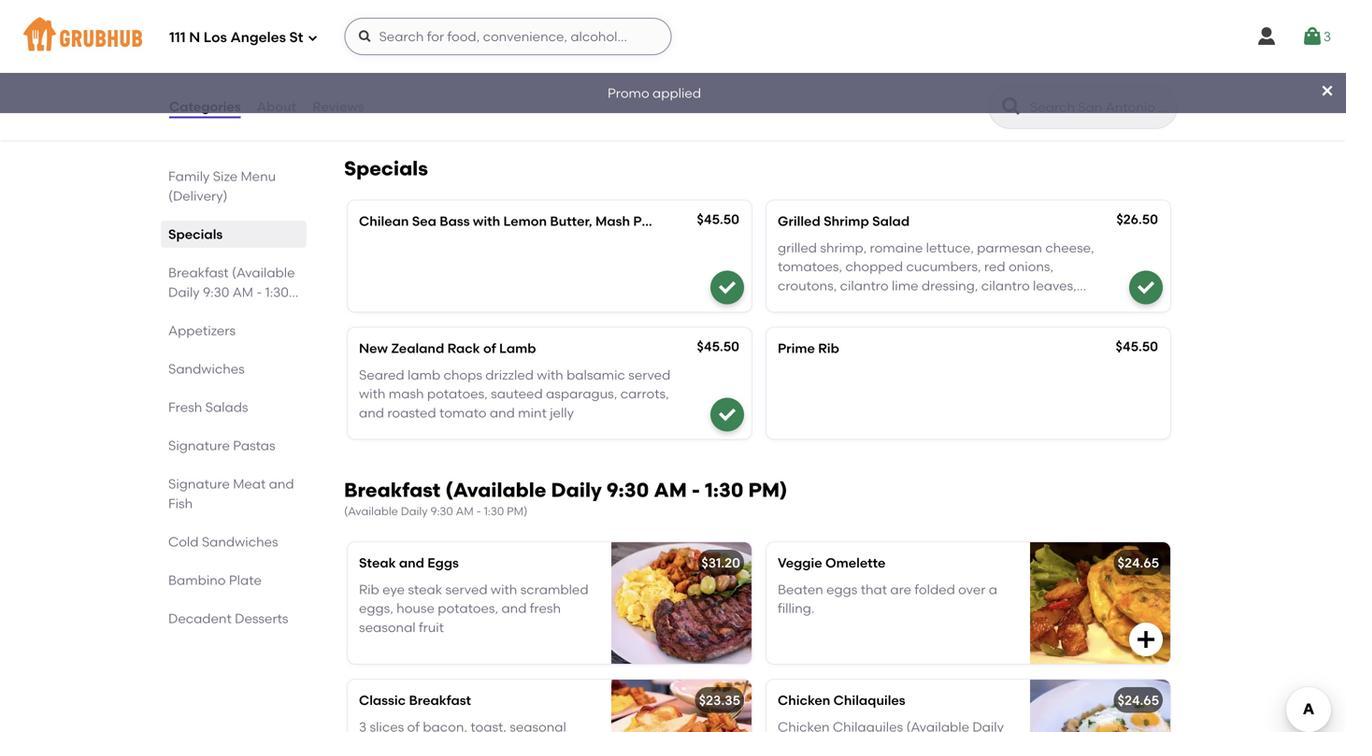 Task type: describe. For each thing, give the bounding box(es) containing it.
signature for signature meat and fish
[[168, 476, 230, 492]]

signature meat and fish
[[168, 476, 294, 512]]

2 vertical spatial -
[[477, 505, 481, 518]]

svg image inside 3 button
[[1302, 25, 1324, 48]]

veggie omelette image
[[1031, 543, 1171, 664]]

cold sandwiches
[[168, 534, 278, 550]]

fish
[[168, 496, 193, 512]]

eggs,
[[359, 601, 394, 616]]

$24.65 for omelette
[[1118, 555, 1160, 571]]

3
[[1324, 28, 1332, 44]]

eggs
[[428, 555, 459, 571]]

los
[[204, 29, 227, 46]]

1 cilantro from the left
[[840, 278, 889, 294]]

mash
[[389, 386, 424, 402]]

potatoes, inside rib eye steak served with scrambled eggs, house potatoes, and fresh seasonal fruit
[[438, 601, 499, 616]]

2 vertical spatial 9:30
[[431, 505, 453, 518]]

seared lamb chops drizzled with balsamic served with mash potatoes, sauteed asparagus, carrots, and roasted tomato and mint jelly
[[359, 367, 671, 421]]

2 cilantro from the left
[[982, 278, 1030, 294]]

seared
[[359, 367, 405, 383]]

lemon
[[504, 213, 547, 229]]

3 button
[[1302, 20, 1332, 53]]

onions,
[[1009, 259, 1054, 275]]

butter,
[[550, 213, 593, 229]]

shrimp
[[824, 213, 870, 229]]

am for breakfast (available daily 9:30 am - 1:30 pm) appetizers
[[233, 284, 253, 300]]

categories button
[[168, 73, 242, 140]]

steak
[[359, 555, 396, 571]]

breakfast (available daily 9:30 am - 1:30 pm) appetizers
[[168, 265, 295, 339]]

new zealand rack of lamb
[[359, 341, 536, 356]]

cold sandwiches tab
[[168, 532, 299, 552]]

anglaise,
[[628, 63, 685, 79]]

am for breakfast (available daily 9:30 am - 1:30 pm) (available daily 9:30 am - 1:30 pm)
[[654, 479, 687, 502]]

appetizers tab
[[168, 321, 299, 340]]

Search for food, convenience, alcohol... search field
[[345, 18, 672, 55]]

tomato
[[440, 405, 487, 421]]

1 vertical spatial svg image
[[1321, 83, 1336, 98]]

2 vertical spatial svg image
[[1135, 276, 1158, 299]]

n
[[189, 29, 200, 46]]

rack
[[448, 341, 480, 356]]

romaine
[[870, 240, 923, 256]]

croutons,
[[778, 278, 837, 294]]

seasonal
[[359, 620, 416, 635]]

cucumbers,
[[907, 259, 982, 275]]

$24.65 for chilaquiles
[[1118, 693, 1160, 709]]

$26.50
[[1117, 211, 1159, 227]]

9:30 for breakfast (available daily 9:30 am - 1:30 pm) appetizers
[[203, 284, 229, 300]]

serve)
[[571, 37, 610, 52]]

roasted
[[388, 405, 436, 421]]

2 vertical spatial 1:30
[[484, 505, 504, 518]]

lettuce,
[[927, 240, 974, 256]]

(available for breakfast (available daily 9:30 am - 1:30 pm) appetizers
[[232, 265, 295, 281]]

a
[[989, 582, 998, 598]]

fresh salads
[[168, 399, 248, 415]]

1:30 for breakfast (available daily 9:30 am - 1:30 pm) (available daily 9:30 am - 1:30 pm)
[[705, 479, 744, 502]]

chocolate
[[359, 82, 424, 98]]

breakfast for breakfast (available daily 9:30 am - 1:30 pm) appetizers
[[168, 265, 229, 281]]

$45.50 for prime rib
[[1116, 339, 1159, 355]]

classic breakfast
[[359, 693, 471, 709]]

pm) for breakfast (available daily 9:30 am - 1:30 pm) appetizers
[[168, 304, 193, 320]]

lamb
[[408, 367, 441, 383]]

signature pastas
[[168, 438, 276, 454]]

fresh
[[530, 601, 561, 616]]

promo applied
[[608, 85, 702, 101]]

balsamic
[[567, 367, 626, 383]]

(delivery)
[[168, 188, 228, 204]]

jelly
[[550, 405, 574, 421]]

and down seared at the left of the page
[[359, 405, 384, 421]]

salad
[[873, 213, 910, 229]]

sea
[[412, 213, 437, 229]]

reviews button
[[312, 73, 365, 140]]

blueberry bread pudding (single-serve)
[[359, 37, 610, 52]]

eggs
[[827, 582, 858, 598]]

decadent
[[168, 611, 232, 627]]

decadent desserts
[[168, 611, 289, 627]]

eye
[[383, 582, 405, 598]]

proceed to checkout
[[1129, 608, 1265, 624]]

salads
[[205, 399, 248, 415]]

over
[[959, 582, 986, 598]]

parmesan
[[978, 240, 1043, 256]]

chops
[[444, 367, 483, 383]]

folded
[[915, 582, 956, 598]]

and inside the signature meat and fish
[[269, 476, 294, 492]]

desserts
[[235, 611, 289, 627]]

2 vertical spatial (available
[[344, 505, 398, 518]]

steak and eggs
[[359, 555, 459, 571]]

creme
[[584, 63, 625, 79]]

steak
[[408, 582, 443, 598]]

specials inside 'tab'
[[168, 226, 223, 242]]

mangos
[[817, 297, 869, 313]]

leaves,
[[1034, 278, 1077, 294]]

family size menu (delivery)
[[168, 168, 276, 204]]

blueberry
[[359, 37, 421, 52]]

to
[[1186, 608, 1200, 624]]

grilled shrimp, romaine lettuce, parmesan cheese, tomatoes, chopped cucumbers, red onions, croutons, cilantro lime dressing, cilantro leaves, diced mangos
[[778, 240, 1095, 313]]

tomatoes,
[[778, 259, 843, 275]]

bread
[[424, 37, 463, 52]]

veggie omelette
[[778, 555, 886, 571]]

served inside seared lamb chops drizzled with balsamic served with mash potatoes, sauteed asparagus, carrots, and roasted tomato and mint jelly
[[629, 367, 671, 383]]

chilaquiles
[[834, 693, 906, 709]]

signature for signature pastas
[[168, 438, 230, 454]]

appetizers
[[168, 323, 236, 339]]

bambino plate tab
[[168, 571, 299, 590]]

daily for breakfast (available daily 9:30 am - 1:30 pm) (available daily 9:30 am - 1:30 pm)
[[551, 479, 602, 502]]

promo
[[608, 85, 650, 101]]

daily for breakfast (available daily 9:30 am - 1:30 pm) appetizers
[[168, 284, 200, 300]]

proceed
[[1129, 608, 1183, 624]]

rib eye steak served with scrambled eggs, house potatoes, and fresh seasonal fruit
[[359, 582, 589, 635]]

red
[[985, 259, 1006, 275]]



Task type: vqa. For each thing, say whether or not it's contained in the screenshot.
'pepper' in the panko fried chicken, pepper jack cheese, corn, grape tomatoes, pickled red onions, carrots, romaine
no



Task type: locate. For each thing, give the bounding box(es) containing it.
1 $24.65 from the top
[[1118, 555, 1160, 571]]

1 vertical spatial -
[[692, 479, 700, 502]]

beaten
[[778, 582, 824, 598]]

svg image down 3
[[1321, 83, 1336, 98]]

1 horizontal spatial 9:30
[[431, 505, 453, 518]]

mash
[[596, 213, 630, 229]]

0 horizontal spatial svg image
[[358, 29, 373, 44]]

1 horizontal spatial specials
[[344, 157, 428, 181]]

111 n los angeles st
[[169, 29, 303, 46]]

$31.20
[[702, 555, 741, 571]]

pm) up veggie at the bottom of the page
[[749, 479, 788, 502]]

2 horizontal spatial -
[[692, 479, 700, 502]]

(available down tomato
[[445, 479, 547, 502]]

specials tab
[[168, 224, 299, 244]]

2 vertical spatial daily
[[401, 505, 428, 518]]

with inside rib eye steak served with scrambled eggs, house potatoes, and fresh seasonal fruit
[[491, 582, 518, 598]]

zealand
[[391, 341, 444, 356]]

signature up fish
[[168, 476, 230, 492]]

2 vertical spatial am
[[456, 505, 474, 518]]

signature pastas tab
[[168, 436, 299, 455]]

(available inside the 'breakfast (available daily 9:30 am - 1:30 pm) appetizers'
[[232, 265, 295, 281]]

breakfast right classic
[[409, 693, 471, 709]]

applied
[[653, 85, 702, 101]]

0 horizontal spatial 9:30
[[203, 284, 229, 300]]

signature meat and fish tab
[[168, 474, 299, 513]]

2 $24.65 from the top
[[1118, 693, 1160, 709]]

1 vertical spatial pm)
[[749, 479, 788, 502]]

of
[[483, 341, 496, 356]]

0 horizontal spatial 1:30
[[265, 284, 289, 300]]

size
[[213, 168, 238, 184]]

0 vertical spatial served
[[629, 367, 671, 383]]

2 signature from the top
[[168, 476, 230, 492]]

potatoes, down chops
[[427, 386, 488, 402]]

specials up chilean at left
[[344, 157, 428, 181]]

- for breakfast (available daily 9:30 am - 1:30 pm) (available daily 9:30 am - 1:30 pm)
[[692, 479, 700, 502]]

classic
[[359, 693, 406, 709]]

bambino plate
[[168, 572, 262, 588]]

daily up steak and eggs
[[401, 505, 428, 518]]

cilantro
[[840, 278, 889, 294], [982, 278, 1030, 294]]

omelette
[[826, 555, 886, 571]]

with right bass
[[473, 213, 500, 229]]

1 vertical spatial 1:30
[[705, 479, 744, 502]]

1 vertical spatial rib
[[359, 582, 380, 598]]

and up steak
[[399, 555, 425, 571]]

Search San Antonio Winery Los Angeles search field
[[1029, 98, 1172, 116]]

sandwiches up 'fresh salads'
[[168, 361, 245, 377]]

1 horizontal spatial cilantro
[[982, 278, 1030, 294]]

pudding
[[466, 37, 520, 52]]

chicken chilaquiles image
[[1031, 680, 1171, 732]]

lamb
[[499, 341, 536, 356]]

dressing,
[[922, 278, 979, 294]]

- inside the 'breakfast (available daily 9:30 am - 1:30 pm) appetizers'
[[257, 284, 262, 300]]

breakfast inside breakfast (available daily 9:30 am - 1:30 pm) (available daily 9:30 am - 1:30 pm)
[[344, 479, 441, 502]]

cilantro down chopped
[[840, 278, 889, 294]]

svg image down $26.50
[[1135, 276, 1158, 299]]

served up the carrots,
[[629, 367, 671, 383]]

0 vertical spatial $24.65
[[1118, 555, 1160, 571]]

about button
[[256, 73, 297, 140]]

breakfast
[[168, 265, 229, 281], [344, 479, 441, 502], [409, 693, 471, 709]]

potatoes, up fruit
[[438, 601, 499, 616]]

family size menu (delivery) tab
[[168, 166, 299, 206]]

1 vertical spatial potatoes,
[[438, 601, 499, 616]]

fresh
[[168, 399, 202, 415]]

grilled
[[778, 240, 817, 256]]

classic breakfast image
[[612, 680, 752, 732]]

and left fresh
[[502, 601, 527, 616]]

0 vertical spatial -
[[257, 284, 262, 300]]

menu
[[241, 168, 276, 184]]

fruit
[[419, 620, 444, 635]]

1 vertical spatial sandwiches
[[202, 534, 278, 550]]

0 horizontal spatial cilantro
[[840, 278, 889, 294]]

breakfast inside the 'breakfast (available daily 9:30 am - 1:30 pm) appetizers'
[[168, 265, 229, 281]]

1 horizontal spatial 1:30
[[484, 505, 504, 518]]

1 vertical spatial 9:30
[[607, 479, 649, 502]]

signature inside tab
[[168, 438, 230, 454]]

pm)
[[168, 304, 193, 320], [749, 479, 788, 502], [507, 505, 528, 518]]

2 horizontal spatial (available
[[445, 479, 547, 502]]

bass
[[440, 213, 470, 229]]

with
[[473, 213, 500, 229], [537, 367, 564, 383], [359, 386, 386, 402], [491, 582, 518, 598]]

0 vertical spatial specials
[[344, 157, 428, 181]]

111
[[169, 29, 186, 46]]

decadent desserts tab
[[168, 609, 299, 629]]

blueberry
[[456, 63, 516, 79]]

with left scrambled
[[491, 582, 518, 598]]

sandwiches up plate
[[202, 534, 278, 550]]

1:30 for breakfast (available daily 9:30 am - 1:30 pm) appetizers
[[265, 284, 289, 300]]

that
[[861, 582, 888, 598]]

2 vertical spatial breakfast
[[409, 693, 471, 709]]

daily down "jelly"
[[551, 479, 602, 502]]

svg image
[[1256, 25, 1278, 48], [1302, 25, 1324, 48], [307, 32, 318, 43], [716, 276, 739, 299], [716, 404, 739, 426], [1135, 629, 1158, 651]]

cilantro down red
[[982, 278, 1030, 294]]

breakfast (available daily 9:30 am - 1:30 pm) (available daily 9:30 am - 1:30 pm)
[[344, 479, 788, 518]]

pm) inside the 'breakfast (available daily 9:30 am - 1:30 pm) appetizers'
[[168, 304, 193, 320]]

0 horizontal spatial served
[[446, 582, 488, 598]]

angeles
[[231, 29, 286, 46]]

2 vertical spatial pm)
[[507, 505, 528, 518]]

svg image inside "main navigation" navigation
[[358, 29, 373, 44]]

0 vertical spatial am
[[233, 284, 253, 300]]

meat
[[233, 476, 266, 492]]

carrots,
[[621, 386, 669, 402]]

0 vertical spatial (available
[[232, 265, 295, 281]]

served inside rib eye steak served with scrambled eggs, house potatoes, and fresh seasonal fruit
[[446, 582, 488, 598]]

family
[[168, 168, 210, 184]]

pm) up appetizers
[[168, 304, 193, 320]]

checkout
[[1203, 608, 1265, 624]]

0 vertical spatial rib
[[819, 341, 840, 356]]

(available up steak
[[344, 505, 398, 518]]

and
[[359, 405, 384, 421], [490, 405, 515, 421], [269, 476, 294, 492], [399, 555, 425, 571], [502, 601, 527, 616]]

brioche
[[359, 63, 408, 79]]

0 vertical spatial potatoes,
[[427, 386, 488, 402]]

0 vertical spatial pm)
[[168, 304, 193, 320]]

search icon image
[[1001, 95, 1023, 118]]

2 horizontal spatial pm)
[[749, 479, 788, 502]]

1 horizontal spatial pm)
[[507, 505, 528, 518]]

1 horizontal spatial am
[[456, 505, 474, 518]]

daily inside the 'breakfast (available daily 9:30 am - 1:30 pm) appetizers'
[[168, 284, 200, 300]]

mint
[[518, 405, 547, 421]]

9:30 for breakfast (available daily 9:30 am - 1:30 pm) (available daily 9:30 am - 1:30 pm)
[[607, 479, 649, 502]]

1 signature from the top
[[168, 438, 230, 454]]

0 vertical spatial svg image
[[358, 29, 373, 44]]

served down eggs
[[446, 582, 488, 598]]

bambino
[[168, 572, 226, 588]]

brioche bread, blueberry compote, creme anglaise, chocolate syrup
[[359, 63, 685, 98]]

0 vertical spatial breakfast
[[168, 265, 229, 281]]

1 horizontal spatial -
[[477, 505, 481, 518]]

0 horizontal spatial pm)
[[168, 304, 193, 320]]

$24.65 down proceed
[[1118, 693, 1160, 709]]

1:30 inside the 'breakfast (available daily 9:30 am - 1:30 pm) appetizers'
[[265, 284, 289, 300]]

cold
[[168, 534, 199, 550]]

- for breakfast (available daily 9:30 am - 1:30 pm) appetizers
[[257, 284, 262, 300]]

1 horizontal spatial (available
[[344, 505, 398, 518]]

pm) up scrambled
[[507, 505, 528, 518]]

with up asparagus,
[[537, 367, 564, 383]]

$24.65
[[1118, 555, 1160, 571], [1118, 693, 1160, 709]]

0 horizontal spatial specials
[[168, 226, 223, 242]]

2 horizontal spatial daily
[[551, 479, 602, 502]]

breakfast down specials 'tab'
[[168, 265, 229, 281]]

and inside rib eye steak served with scrambled eggs, house potatoes, and fresh seasonal fruit
[[502, 601, 527, 616]]

0 vertical spatial 9:30
[[203, 284, 229, 300]]

1 horizontal spatial rib
[[819, 341, 840, 356]]

chilean sea bass with lemon butter, mash potato, vegetables
[[359, 213, 756, 229]]

cheese,
[[1046, 240, 1095, 256]]

proceed to checkout button
[[1072, 599, 1322, 633]]

2 horizontal spatial am
[[654, 479, 687, 502]]

2 horizontal spatial 1:30
[[705, 479, 744, 502]]

grilled
[[778, 213, 821, 229]]

sauteed
[[491, 386, 543, 402]]

(available for breakfast (available daily 9:30 am - 1:30 pm) (available daily 9:30 am - 1:30 pm)
[[445, 479, 547, 502]]

$45.50
[[697, 211, 740, 227], [697, 339, 740, 355], [1116, 339, 1159, 355]]

rib right prime
[[819, 341, 840, 356]]

breakfast (available daily 9:30 am - 1:30 pm) tab
[[168, 263, 299, 320]]

and down 'sauteed' at the left of the page
[[490, 405, 515, 421]]

breakfast for breakfast (available daily 9:30 am - 1:30 pm) (available daily 9:30 am - 1:30 pm)
[[344, 479, 441, 502]]

vegetables
[[683, 213, 756, 229]]

svg image up brioche
[[358, 29, 373, 44]]

lime
[[892, 278, 919, 294]]

pm) for breakfast (available daily 9:30 am - 1:30 pm) (available daily 9:30 am - 1:30 pm)
[[749, 479, 788, 502]]

signature inside the signature meat and fish
[[168, 476, 230, 492]]

fresh salads tab
[[168, 397, 299, 417]]

0 horizontal spatial am
[[233, 284, 253, 300]]

1 horizontal spatial daily
[[401, 505, 428, 518]]

0 vertical spatial daily
[[168, 284, 200, 300]]

potatoes, inside seared lamb chops drizzled with balsamic served with mash potatoes, sauteed asparagus, carrots, and roasted tomato and mint jelly
[[427, 386, 488, 402]]

sandwiches tab
[[168, 359, 299, 379]]

1 vertical spatial $24.65
[[1118, 693, 1160, 709]]

1 vertical spatial signature
[[168, 476, 230, 492]]

specials down (delivery) at the left of page
[[168, 226, 223, 242]]

$45.50 for chilean sea bass with lemon butter, mash potato, vegetables
[[697, 211, 740, 227]]

plate
[[229, 572, 262, 588]]

svg image
[[358, 29, 373, 44], [1321, 83, 1336, 98], [1135, 276, 1158, 299]]

am inside the 'breakfast (available daily 9:30 am - 1:30 pm) appetizers'
[[233, 284, 253, 300]]

breakfast up steak
[[344, 479, 441, 502]]

-
[[257, 284, 262, 300], [692, 479, 700, 502], [477, 505, 481, 518]]

and right meat
[[269, 476, 294, 492]]

1 vertical spatial breakfast
[[344, 479, 441, 502]]

st
[[289, 29, 303, 46]]

rib up eggs, at left
[[359, 582, 380, 598]]

0 vertical spatial signature
[[168, 438, 230, 454]]

potato,
[[634, 213, 680, 229]]

steak and eggs image
[[612, 543, 752, 664]]

0 horizontal spatial -
[[257, 284, 262, 300]]

chicken chilaquiles
[[778, 693, 906, 709]]

0 horizontal spatial daily
[[168, 284, 200, 300]]

beaten eggs that are folded over a filling.
[[778, 582, 998, 616]]

0 vertical spatial sandwiches
[[168, 361, 245, 377]]

chicken
[[778, 693, 831, 709]]

2 horizontal spatial svg image
[[1321, 83, 1336, 98]]

main navigation navigation
[[0, 0, 1347, 73]]

1 vertical spatial (available
[[445, 479, 547, 502]]

9:30 inside the 'breakfast (available daily 9:30 am - 1:30 pm) appetizers'
[[203, 284, 229, 300]]

$24.65 up proceed
[[1118, 555, 1160, 571]]

daily up appetizers
[[168, 284, 200, 300]]

veggie
[[778, 555, 823, 571]]

1 vertical spatial daily
[[551, 479, 602, 502]]

categories
[[169, 99, 241, 114]]

(available
[[232, 265, 295, 281], [445, 479, 547, 502], [344, 505, 398, 518]]

1 vertical spatial served
[[446, 582, 488, 598]]

house
[[397, 601, 435, 616]]

filling.
[[778, 601, 815, 616]]

(single-
[[523, 37, 571, 52]]

1 vertical spatial specials
[[168, 226, 223, 242]]

syrup
[[427, 82, 461, 98]]

rib inside rib eye steak served with scrambled eggs, house potatoes, and fresh seasonal fruit
[[359, 582, 380, 598]]

(available down specials 'tab'
[[232, 265, 295, 281]]

are
[[891, 582, 912, 598]]

0 vertical spatial 1:30
[[265, 284, 289, 300]]

1 vertical spatial am
[[654, 479, 687, 502]]

compote,
[[519, 63, 581, 79]]

signature down 'fresh salads'
[[168, 438, 230, 454]]

0 horizontal spatial (available
[[232, 265, 295, 281]]

scrambled
[[521, 582, 589, 598]]

0 horizontal spatial rib
[[359, 582, 380, 598]]

1 horizontal spatial svg image
[[1135, 276, 1158, 299]]

with down seared at the left of the page
[[359, 386, 386, 402]]

2 horizontal spatial 9:30
[[607, 479, 649, 502]]

1 horizontal spatial served
[[629, 367, 671, 383]]



